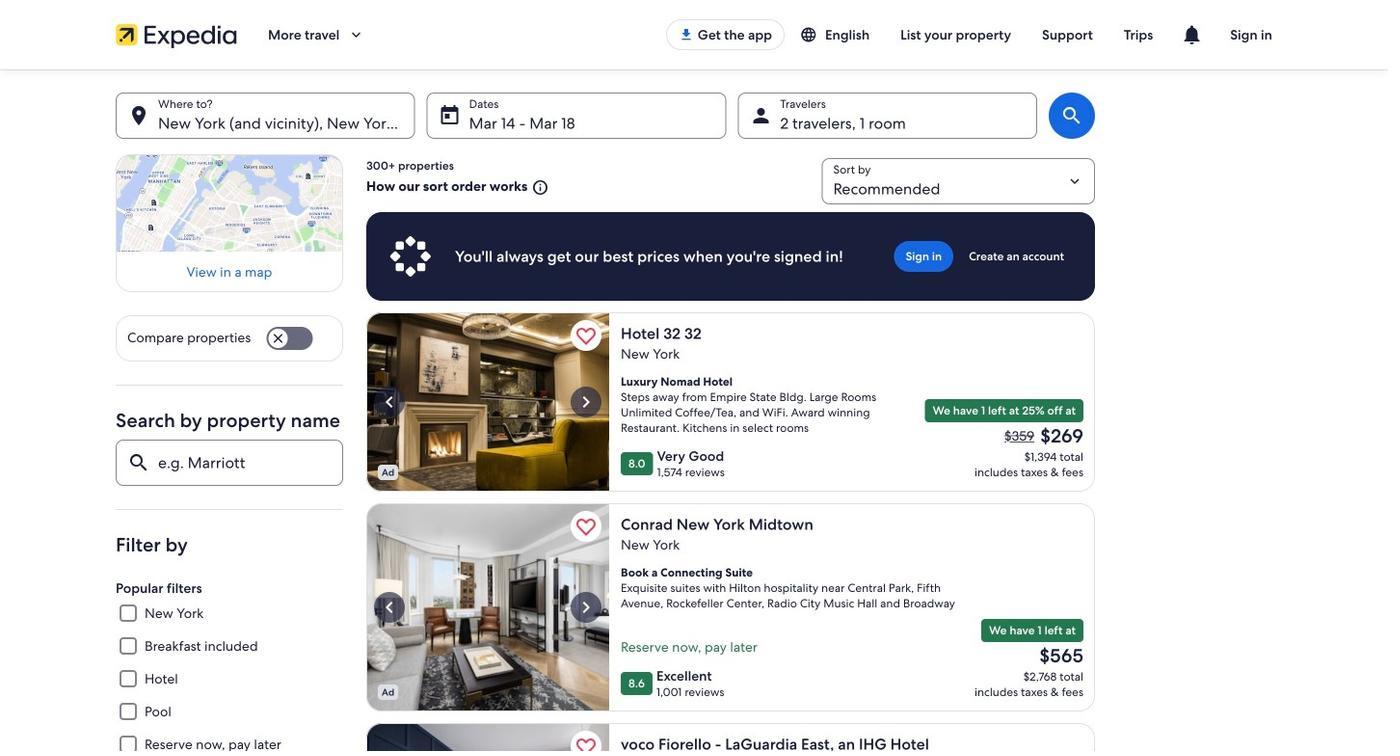 Task type: locate. For each thing, give the bounding box(es) containing it.
expedia logo image
[[116, 21, 237, 48]]

search image
[[1061, 104, 1084, 127]]

image 1 of 3. lobby. hotel 32 32 image
[[366, 312, 609, 492]]

static map image image
[[116, 154, 343, 252]]

small image
[[800, 26, 825, 43]]

more travel image
[[347, 26, 365, 43]]

image 1 of 3. room. voco fiorello - laguardia east, an ihg hotel image
[[366, 723, 609, 751]]

download the app button image
[[679, 27, 694, 42]]



Task type: describe. For each thing, give the bounding box(es) containing it.
small image
[[528, 179, 549, 196]]

show next image for hotel 32 32 image
[[575, 391, 598, 414]]

show previous image for hotel 32 32 image
[[378, 391, 401, 414]]

show next image for conrad new york midtown image
[[575, 596, 598, 619]]

image 1 of 3. lobby. conrad new york midtown image
[[366, 503, 609, 712]]

communication center icon image
[[1181, 23, 1204, 46]]

show previous image for conrad new york midtown image
[[378, 596, 401, 619]]



Task type: vqa. For each thing, say whether or not it's contained in the screenshot.
the view next property themes Image
no



